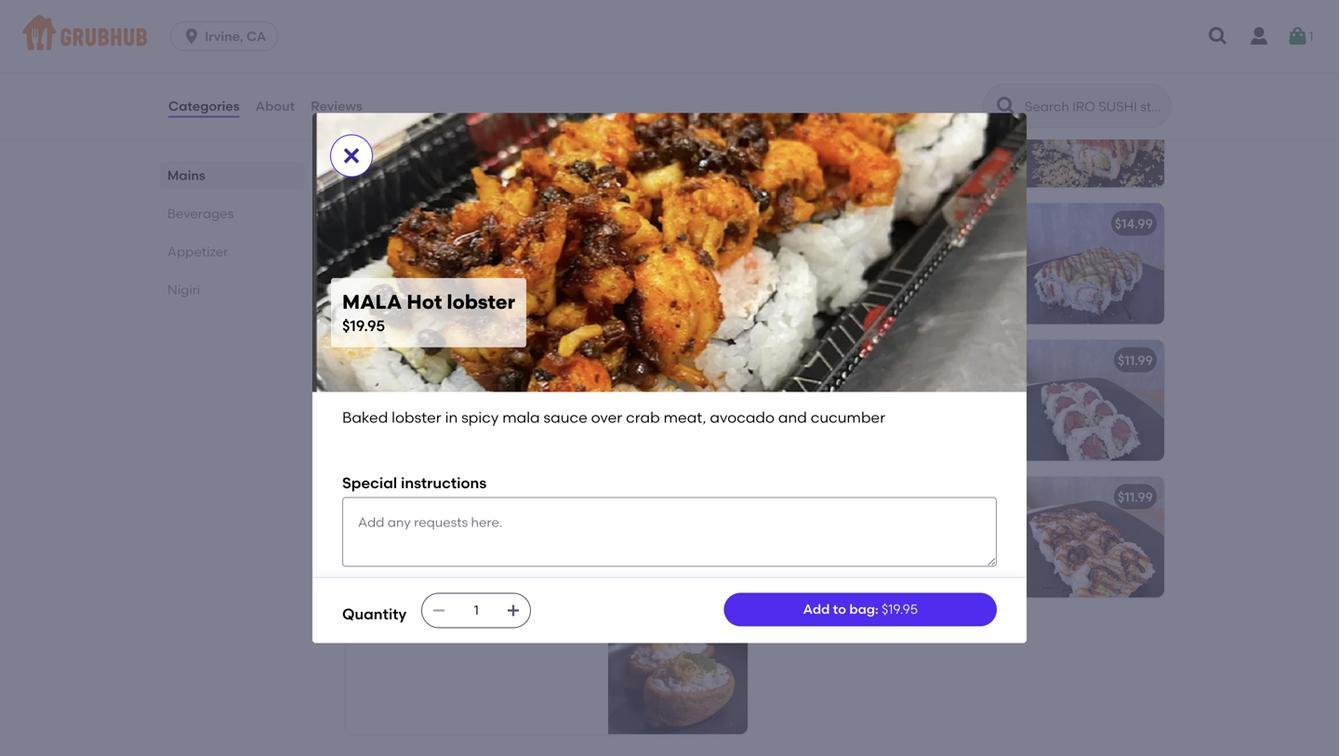 Task type: vqa. For each thing, say whether or not it's contained in the screenshot.
top THE "BAKED"
yes



Task type: locate. For each thing, give the bounding box(es) containing it.
and inside unagi & avocado over tempura, crab meat and avocado
[[427, 124, 452, 140]]

craby
[[368, 626, 409, 642]]

cucumber
[[811, 408, 886, 427], [357, 416, 422, 432]]

avocado right &
[[411, 105, 468, 121]]

0 vertical spatial $19.95
[[342, 317, 385, 335]]

unagi
[[357, 105, 395, 121], [774, 489, 812, 505]]

and
[[427, 124, 452, 140], [977, 124, 1002, 140], [896, 242, 921, 258], [520, 398, 545, 413], [778, 408, 807, 427]]

0 vertical spatial hot
[[407, 290, 442, 314]]

mala hot lobster
[[357, 352, 469, 368]]

2 horizontal spatial meat,
[[869, 105, 906, 121]]

tuna roll
[[774, 352, 828, 368]]

irvine,
[[205, 28, 243, 44]]

0 horizontal spatial crunch
[[406, 489, 450, 505]]

mala down mala hot lobster $19.95
[[357, 352, 396, 368]]

2 horizontal spatial $19.95
[[882, 601, 918, 617]]

cucumber up "special"
[[357, 416, 422, 432]]

1 horizontal spatial over
[[471, 105, 498, 121]]

2 craby island - inari
[[357, 626, 499, 642]]

0 horizontal spatial cucumber
[[357, 416, 422, 432]]

1 roll from the left
[[406, 216, 430, 231]]

$19.95 up mala hot lobster
[[342, 317, 385, 335]]

inari
[[462, 626, 499, 642]]

1 horizontal spatial roll
[[847, 216, 870, 231]]

tuna,
[[394, 242, 427, 258]]

meat,
[[869, 105, 906, 121], [420, 398, 457, 413], [664, 408, 706, 427]]

1 button
[[1287, 20, 1314, 53]]

bag:
[[849, 601, 879, 617]]

baked up "special"
[[342, 408, 388, 427]]

cucumber, inside spicy tuna, cucumber, salmon, avocado
[[430, 242, 498, 258]]

Special instructions text field
[[342, 497, 997, 567]]

hot for mala hot lobster $19.95
[[407, 290, 442, 314]]

cucumber, inside the avocado, crab meat, shrimp tempura , cucumber, spicy tuna and crunch
[[838, 124, 906, 140]]

avocado down spicy
[[357, 261, 413, 277]]

crunch
[[774, 143, 818, 159], [406, 489, 450, 505]]

1 horizontal spatial crunch
[[774, 143, 818, 159]]

$19.95 inside mala hot lobster $19.95
[[342, 317, 385, 335]]

quantity
[[342, 605, 407, 623]]

unagi, crab meant and avocado
[[774, 242, 980, 258]]

1 vertical spatial crunch
[[406, 489, 450, 505]]

$19.95
[[342, 317, 385, 335], [699, 352, 737, 368], [882, 601, 918, 617]]

cucumber, right tuna,
[[430, 242, 498, 258]]

0 horizontal spatial $19.95
[[342, 317, 385, 335]]

roll up the meant on the right top of the page
[[847, 216, 870, 231]]

over inside unagi & avocado over tempura, crab meat and avocado
[[471, 105, 498, 121]]

2 roll from the left
[[847, 216, 870, 231]]

sauce
[[532, 379, 570, 394], [544, 408, 588, 427]]

special
[[342, 474, 397, 492]]

roll for sunkist roll
[[406, 216, 430, 231]]

in down mala hot lobster
[[447, 379, 458, 394]]

crab inside the avocado, crab meat, shrimp tempura , cucumber, spicy tuna and crunch
[[837, 105, 866, 121]]

avocado inside spicy tuna, cucumber, salmon, avocado
[[357, 261, 413, 277]]

caterpillar roll
[[774, 216, 870, 231]]

unagi inside unagi & avocado over tempura, crab meat and avocado
[[357, 105, 395, 121]]

over
[[471, 105, 498, 121], [357, 398, 384, 413], [591, 408, 622, 427]]

appetizer
[[167, 244, 228, 259]]

0 vertical spatial unagi
[[357, 105, 395, 121]]

1 horizontal spatial svg image
[[1207, 25, 1230, 47]]

sunkist roll
[[357, 216, 430, 231]]

$19.95 for add to bag:
[[882, 601, 918, 617]]

svg image
[[1287, 25, 1309, 47], [182, 27, 201, 46], [340, 145, 363, 167], [506, 603, 521, 618]]

1 vertical spatial unagi
[[774, 489, 812, 505]]

&
[[398, 105, 408, 121]]

crab
[[837, 105, 866, 121], [357, 124, 387, 140], [818, 242, 848, 258], [387, 398, 417, 413], [626, 408, 660, 427]]

$19.95 for mala hot lobster
[[342, 317, 385, 335]]

add to bag: $19.95
[[803, 601, 918, 617]]

avocado down tuna
[[710, 408, 775, 427]]

0 vertical spatial spicy
[[909, 124, 941, 140]]

1 horizontal spatial $19.95
[[699, 352, 737, 368]]

cucumber,
[[838, 124, 906, 140], [430, 242, 498, 258]]

$11.99
[[1118, 352, 1153, 368], [701, 489, 737, 505], [1118, 489, 1153, 505]]

roll up tuna,
[[406, 216, 430, 231]]

special instructions
[[342, 474, 487, 492]]

avocado down mala hot lobster
[[460, 398, 517, 413]]

crunch down tempura
[[774, 143, 818, 159]]

caterpillar roll image
[[1025, 203, 1164, 324]]

hot inside mala hot lobster $19.95
[[407, 290, 442, 314]]

in
[[447, 379, 458, 394], [445, 408, 458, 427]]

hot down spicy tuna, cucumber, salmon, avocado
[[407, 290, 442, 314]]

$16.99
[[699, 216, 737, 231]]

2 vertical spatial $19.95
[[882, 601, 918, 617]]

baked lobster in spicy mala sauce over crab meat, avocado and cucumber
[[357, 379, 570, 432], [342, 408, 886, 427]]

spicy down the shrimp
[[909, 124, 941, 140]]

mala inside mala hot lobster $19.95
[[342, 290, 402, 314]]

crunch right shrimp
[[406, 489, 450, 505]]

mala hot lobster image
[[608, 340, 748, 461]]

and inside the avocado, crab meat, shrimp tempura , cucumber, spicy tuna and crunch
[[977, 124, 1002, 140]]

about
[[255, 98, 295, 114]]

baked down mala hot lobster
[[357, 379, 397, 394]]

mala
[[496, 379, 529, 394], [502, 408, 540, 427]]

meat
[[390, 124, 424, 140]]

svg image inside irvine, ca button
[[182, 27, 201, 46]]

in up instructions
[[445, 408, 458, 427]]

$19.95 right bag:
[[882, 601, 918, 617]]

unagi & avocado over tempura, crab meat and avocado
[[357, 105, 559, 140]]

mala
[[342, 290, 402, 314], [357, 352, 396, 368]]

2
[[357, 626, 365, 642]]

1 vertical spatial mala
[[357, 352, 396, 368]]

to
[[833, 601, 846, 617]]

cucumber, right ,
[[838, 124, 906, 140]]

spicy down mala hot lobster
[[461, 379, 493, 394]]

svg image up the island at the bottom of page
[[432, 603, 447, 618]]

main navigation navigation
[[0, 0, 1339, 73]]

0 horizontal spatial svg image
[[432, 603, 447, 618]]

cucumber down the tuna roll
[[811, 408, 886, 427]]

mala for mala hot lobster
[[357, 352, 396, 368]]

1 horizontal spatial cucumber,
[[838, 124, 906, 140]]

0 horizontal spatial cucumber,
[[430, 242, 498, 258]]

hot down mala hot lobster $19.95
[[399, 352, 422, 368]]

0 vertical spatial crunch
[[774, 143, 818, 159]]

0 vertical spatial sauce
[[532, 379, 570, 394]]

mala down spicy
[[342, 290, 402, 314]]

1
[[1309, 28, 1314, 44]]

irvine, ca button
[[170, 21, 286, 51]]

0 vertical spatial svg image
[[1207, 25, 1230, 47]]

avocado down tempura,
[[455, 124, 511, 140]]

1 horizontal spatial unagi
[[774, 489, 812, 505]]

tuna
[[945, 124, 974, 140]]

reviews button
[[310, 73, 363, 140]]

0 vertical spatial mala
[[342, 290, 402, 314]]

avocado
[[411, 105, 468, 121], [455, 124, 511, 140], [924, 242, 980, 258], [357, 261, 413, 277], [460, 398, 517, 413], [710, 408, 775, 427]]

spicy
[[909, 124, 941, 140], [461, 379, 493, 394], [461, 408, 499, 427]]

crunch inside the avocado, crab meat, shrimp tempura , cucumber, spicy tuna and crunch
[[774, 143, 818, 159]]

lobster
[[447, 290, 515, 314], [425, 352, 469, 368], [400, 379, 443, 394], [392, 408, 441, 427]]

0 horizontal spatial roll
[[406, 216, 430, 231]]

roll
[[808, 352, 828, 368], [453, 489, 473, 505], [815, 489, 835, 505]]

roll
[[406, 216, 430, 231], [847, 216, 870, 231]]

0 horizontal spatial unagi
[[357, 105, 395, 121]]

svg image inside main navigation navigation
[[1207, 25, 1230, 47]]

roll for $19.95
[[808, 352, 828, 368]]

tuna
[[774, 352, 805, 368]]

0 vertical spatial cucumber,
[[838, 124, 906, 140]]

1 vertical spatial svg image
[[432, 603, 447, 618]]

svg image
[[1207, 25, 1230, 47], [432, 603, 447, 618]]

1 vertical spatial cucumber,
[[430, 242, 498, 258]]

instructions
[[401, 474, 487, 492]]

svg image left 1 button
[[1207, 25, 1230, 47]]

2 craby island - inari image
[[608, 613, 748, 734]]

about button
[[255, 73, 296, 140]]

hot
[[407, 290, 442, 314], [399, 352, 422, 368]]

1 vertical spatial spicy
[[461, 379, 493, 394]]

roll for caterpillar roll
[[847, 216, 870, 231]]

$19.95 left tuna
[[699, 352, 737, 368]]

spicy up instructions
[[461, 408, 499, 427]]

1 vertical spatial hot
[[399, 352, 422, 368]]

baked
[[357, 379, 397, 394], [342, 408, 388, 427]]



Task type: describe. For each thing, give the bounding box(es) containing it.
mala hot lobster $19.95
[[342, 290, 515, 335]]

tempura,
[[501, 105, 559, 121]]

irvine, ca
[[205, 28, 266, 44]]

$15.75
[[1115, 79, 1153, 95]]

sunkist
[[357, 216, 403, 231]]

salmon,
[[501, 242, 550, 258]]

avocado right the meant on the right top of the page
[[924, 242, 980, 258]]

avocado,
[[774, 105, 833, 121]]

0 vertical spatial baked
[[357, 379, 397, 394]]

categories
[[168, 98, 240, 114]]

roll for $11.99
[[815, 489, 835, 505]]

beverages
[[167, 206, 234, 221]]

1 horizontal spatial cucumber
[[811, 408, 886, 427]]

unagi & avocado over tempura, crab meat and avocado button
[[346, 66, 748, 187]]

1 horizontal spatial meat,
[[664, 408, 706, 427]]

tuna roll image
[[1025, 340, 1164, 461]]

1 vertical spatial in
[[445, 408, 458, 427]]

unagi for unagi & avocado over tempura, crab meat and avocado
[[357, 105, 395, 121]]

ca
[[247, 28, 266, 44]]

dragon roll image
[[608, 66, 748, 187]]

$11.99 for $19.95
[[1118, 352, 1153, 368]]

Input item quantity number field
[[456, 594, 497, 627]]

shrimp
[[910, 105, 953, 121]]

crab inside unagi & avocado over tempura, crab meat and avocado
[[357, 124, 387, 140]]

firecracker roll image
[[1025, 66, 1164, 187]]

categories button
[[167, 73, 241, 140]]

mains
[[167, 167, 205, 183]]

0 horizontal spatial over
[[357, 398, 384, 413]]

$14.99
[[1115, 216, 1153, 231]]

avocado, crab meat, shrimp tempura , cucumber, spicy tuna and crunch
[[774, 105, 1002, 159]]

spicy
[[357, 242, 391, 258]]

spicy tuna, cucumber, salmon, avocado
[[357, 242, 550, 277]]

-
[[454, 626, 459, 642]]

add
[[803, 601, 830, 617]]

1 vertical spatial baked
[[342, 408, 388, 427]]

mala for mala hot lobster $19.95
[[342, 290, 402, 314]]

,
[[832, 124, 835, 140]]

meat, inside the avocado, crab meat, shrimp tempura , cucumber, spicy tuna and crunch
[[869, 105, 906, 121]]

caterpillar
[[774, 216, 843, 231]]

shrimp crunch roll
[[357, 489, 473, 505]]

spicy inside the avocado, crab meat, shrimp tempura , cucumber, spicy tuna and crunch
[[909, 124, 941, 140]]

0 vertical spatial mala
[[496, 379, 529, 394]]

tempura
[[774, 124, 829, 140]]

unagi,
[[774, 242, 815, 258]]

lobster inside mala hot lobster $19.95
[[447, 290, 515, 314]]

unagi for unagi roll
[[774, 489, 812, 505]]

shrimp
[[357, 489, 402, 505]]

unagi roll
[[774, 489, 835, 505]]

2 horizontal spatial over
[[591, 408, 622, 427]]

1 vertical spatial $19.95
[[699, 352, 737, 368]]

shrimp crunch roll image
[[608, 477, 748, 597]]

search icon image
[[995, 95, 1017, 117]]

svg image inside 1 button
[[1287, 25, 1309, 47]]

reviews
[[311, 98, 362, 114]]

nigiri
[[167, 282, 200, 298]]

Search IRO SUSHI stuff x roll search field
[[1023, 98, 1165, 115]]

unagi roll image
[[1025, 477, 1164, 597]]

sunkist roll image
[[608, 203, 748, 324]]

1 vertical spatial mala
[[502, 408, 540, 427]]

$11.99 for $11.99
[[1118, 489, 1153, 505]]

meant
[[851, 242, 893, 258]]

0 horizontal spatial meat,
[[420, 398, 457, 413]]

0 vertical spatial in
[[447, 379, 458, 394]]

island
[[412, 626, 451, 642]]

1 vertical spatial sauce
[[544, 408, 588, 427]]

hot for mala hot lobster
[[399, 352, 422, 368]]

2 vertical spatial spicy
[[461, 408, 499, 427]]

$8.99
[[704, 626, 737, 642]]



